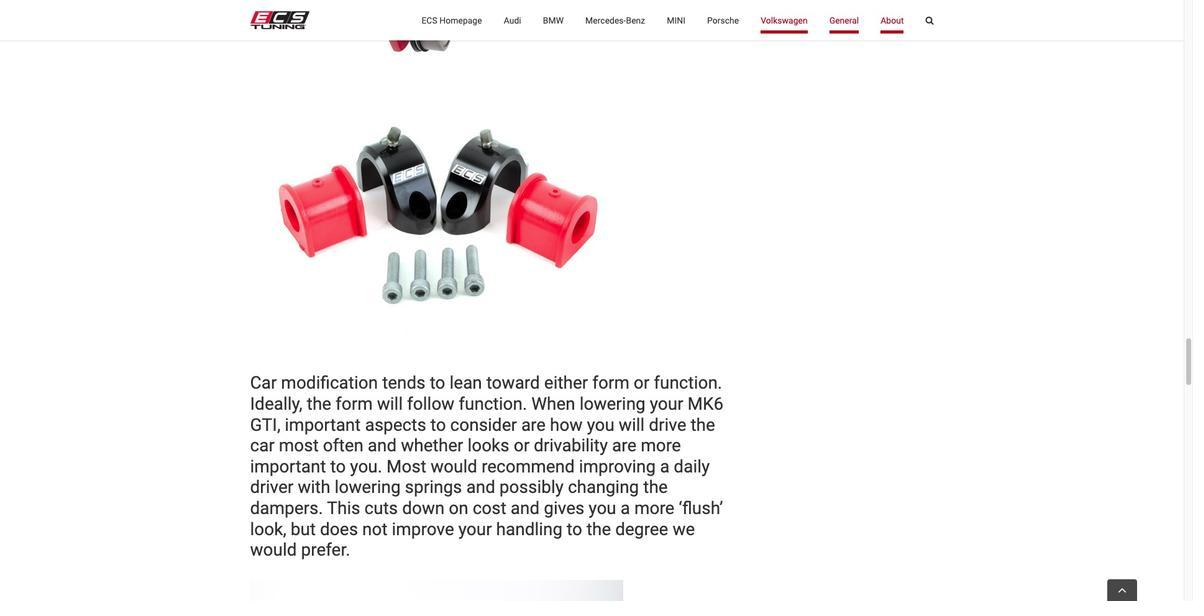 Task type: vqa. For each thing, say whether or not it's contained in the screenshot.
the giving
no



Task type: locate. For each thing, give the bounding box(es) containing it.
function. up mk6
[[654, 373, 723, 394]]

drivability
[[534, 436, 608, 456]]

are
[[522, 415, 546, 436], [612, 436, 637, 456]]

follow
[[407, 394, 455, 415]]

you down changing
[[589, 499, 617, 519]]

0 vertical spatial are
[[522, 415, 546, 436]]

you
[[587, 415, 615, 436], [589, 499, 617, 519]]

form
[[593, 373, 630, 394], [336, 394, 373, 415]]

1 vertical spatial or
[[514, 436, 530, 456]]

and
[[368, 436, 397, 456], [467, 478, 495, 498], [511, 499, 540, 519]]

your up drive
[[650, 394, 684, 415]]

porsche link
[[708, 0, 739, 40]]

daily
[[674, 457, 710, 477]]

a up degree
[[621, 499, 630, 519]]

looks
[[468, 436, 510, 456]]

about link
[[881, 0, 904, 40]]

0 horizontal spatial form
[[336, 394, 373, 415]]

mini
[[667, 15, 686, 25]]

your down cost
[[459, 519, 492, 540]]

cuts
[[365, 499, 398, 519]]

0 vertical spatial form
[[593, 373, 630, 394]]

drive
[[649, 415, 687, 436]]

form down modification
[[336, 394, 373, 415]]

0 vertical spatial your
[[650, 394, 684, 415]]

2 horizontal spatial and
[[511, 499, 540, 519]]

0 vertical spatial important
[[285, 415, 361, 436]]

look,
[[250, 519, 287, 540]]

general
[[830, 15, 859, 25]]

0 vertical spatial more
[[641, 436, 681, 456]]

0 vertical spatial function.
[[654, 373, 723, 394]]

1 horizontal spatial a
[[660, 457, 670, 477]]

0 vertical spatial lowering
[[580, 394, 646, 415]]

the down modification
[[307, 394, 331, 415]]

1 vertical spatial would
[[250, 540, 297, 561]]

mercedes-
[[586, 15, 626, 25]]

bmw
[[543, 15, 564, 25]]

you right the how
[[587, 415, 615, 436]]

0 horizontal spatial function.
[[459, 394, 527, 415]]

lowering up the how
[[580, 394, 646, 415]]

not
[[362, 519, 388, 540]]

would down look,
[[250, 540, 297, 561]]

often
[[323, 436, 364, 456]]

the down mk6
[[691, 415, 715, 436]]

car
[[250, 373, 277, 394]]

1 horizontal spatial form
[[593, 373, 630, 394]]

would up springs
[[431, 457, 477, 477]]

on
[[449, 499, 469, 519]]

changing
[[568, 478, 639, 498]]

a left daily
[[660, 457, 670, 477]]

and up cost
[[467, 478, 495, 498]]

or up drive
[[634, 373, 650, 394]]

cost
[[473, 499, 507, 519]]

1 vertical spatial your
[[459, 519, 492, 540]]

would
[[431, 457, 477, 477], [250, 540, 297, 561]]

will left drive
[[619, 415, 645, 436]]

consider
[[450, 415, 517, 436]]

1 vertical spatial form
[[336, 394, 373, 415]]

mk6
[[688, 394, 724, 415]]

1 horizontal spatial and
[[467, 478, 495, 498]]

are down when
[[522, 415, 546, 436]]

your
[[650, 394, 684, 415], [459, 519, 492, 540]]

1 horizontal spatial your
[[650, 394, 684, 415]]

does
[[320, 519, 358, 540]]

1 horizontal spatial will
[[619, 415, 645, 436]]

either
[[544, 373, 588, 394]]

ecs
[[422, 15, 438, 25]]

more down drive
[[641, 436, 681, 456]]

degree
[[616, 519, 669, 540]]

possibly
[[500, 478, 564, 498]]

1 vertical spatial function.
[[459, 394, 527, 415]]

1 vertical spatial are
[[612, 436, 637, 456]]

1 horizontal spatial lowering
[[580, 394, 646, 415]]

0 vertical spatial you
[[587, 415, 615, 436]]

and down aspects
[[368, 436, 397, 456]]

important up often
[[285, 415, 361, 436]]

0 horizontal spatial a
[[621, 499, 630, 519]]

volkswagen link
[[761, 0, 808, 40]]

and up handling
[[511, 499, 540, 519]]

a
[[660, 457, 670, 477], [621, 499, 630, 519]]

to
[[430, 373, 445, 394], [431, 415, 446, 436], [330, 457, 346, 477], [567, 519, 582, 540]]

function.
[[654, 373, 723, 394], [459, 394, 527, 415]]

0 vertical spatial would
[[431, 457, 477, 477]]

ecs homepage link
[[422, 0, 482, 40]]

1 horizontal spatial would
[[431, 457, 477, 477]]

ecs tuning logo image
[[250, 11, 309, 29]]

most
[[279, 436, 319, 456]]

to down gives
[[567, 519, 582, 540]]

will
[[377, 394, 403, 415], [619, 415, 645, 436]]

mercedes-benz
[[586, 15, 645, 25]]

mercedes-benz link
[[586, 0, 645, 40]]

important
[[285, 415, 361, 436], [250, 457, 326, 477]]

audi link
[[504, 0, 521, 40]]

homepage
[[440, 15, 482, 25]]

function. up consider
[[459, 394, 527, 415]]

but
[[291, 519, 316, 540]]

are up improving
[[612, 436, 637, 456]]

benz
[[626, 15, 645, 25]]

or
[[634, 373, 650, 394], [514, 436, 530, 456]]

1 horizontal spatial are
[[612, 436, 637, 456]]

1 vertical spatial lowering
[[335, 478, 401, 498]]

lowering
[[580, 394, 646, 415], [335, 478, 401, 498]]

when
[[532, 394, 576, 415]]

0 vertical spatial or
[[634, 373, 650, 394]]

more
[[641, 436, 681, 456], [635, 499, 675, 519]]

1 vertical spatial important
[[250, 457, 326, 477]]

or up recommend
[[514, 436, 530, 456]]

most
[[387, 457, 427, 477]]

1 vertical spatial more
[[635, 499, 675, 519]]

the
[[307, 394, 331, 415], [691, 415, 715, 436], [644, 478, 668, 498], [587, 519, 611, 540]]

important down most at bottom
[[250, 457, 326, 477]]

prefer.
[[301, 540, 350, 561]]

the down improving
[[644, 478, 668, 498]]

the down changing
[[587, 519, 611, 540]]

more up degree
[[635, 499, 675, 519]]

0 horizontal spatial would
[[250, 540, 297, 561]]

lowering down you.
[[335, 478, 401, 498]]

will up aspects
[[377, 394, 403, 415]]

form right either
[[593, 373, 630, 394]]



Task type: describe. For each thing, give the bounding box(es) containing it.
tends
[[382, 373, 426, 394]]

about
[[881, 15, 904, 25]]

improving
[[579, 457, 656, 477]]

1 vertical spatial you
[[589, 499, 617, 519]]

down
[[402, 499, 445, 519]]

aspects
[[365, 415, 426, 436]]

to up "follow"
[[430, 373, 445, 394]]

ideally,
[[250, 394, 303, 415]]

porsche
[[708, 15, 739, 25]]

to down often
[[330, 457, 346, 477]]

0 horizontal spatial lowering
[[335, 478, 401, 498]]

springs
[[405, 478, 462, 498]]

with
[[298, 478, 330, 498]]

gives
[[544, 499, 585, 519]]

0 horizontal spatial are
[[522, 415, 546, 436]]

dampers.
[[250, 499, 323, 519]]

you.
[[350, 457, 382, 477]]

0 vertical spatial a
[[660, 457, 670, 477]]

toward
[[487, 373, 540, 394]]

1 horizontal spatial function.
[[654, 373, 723, 394]]

we
[[673, 519, 695, 540]]

recommend
[[482, 457, 575, 477]]

mini link
[[667, 0, 686, 40]]

lean
[[450, 373, 482, 394]]

driver
[[250, 478, 294, 498]]

improve
[[392, 519, 454, 540]]

volkswagen
[[761, 15, 808, 25]]

'flush'
[[679, 499, 723, 519]]

0 horizontal spatial your
[[459, 519, 492, 540]]

this
[[327, 499, 360, 519]]

how
[[550, 415, 583, 436]]

car modification tends to lean toward either form or function. ideally, the form will follow function. when lowering your mk6 gti, important aspects to consider are how you will drive the car most often and whether looks or drivability are more important to you. most would recommend improving a daily driver with lowering springs and possibly changing the dampers. this cuts down on cost and gives you a more 'flush' look, but does not improve your handling to the degree we would prefer.
[[250, 373, 724, 561]]

to up whether
[[431, 415, 446, 436]]

audi
[[504, 15, 521, 25]]

handling
[[496, 519, 563, 540]]

car
[[250, 436, 275, 456]]

gti,
[[250, 415, 281, 436]]

0 horizontal spatial will
[[377, 394, 403, 415]]

1 horizontal spatial or
[[634, 373, 650, 394]]

modification
[[281, 373, 378, 394]]

0 horizontal spatial and
[[368, 436, 397, 456]]

whether
[[401, 436, 463, 456]]

bmw link
[[543, 0, 564, 40]]

0 horizontal spatial or
[[514, 436, 530, 456]]

general link
[[830, 0, 859, 40]]

ecs homepage
[[422, 15, 482, 25]]

1 vertical spatial a
[[621, 499, 630, 519]]



